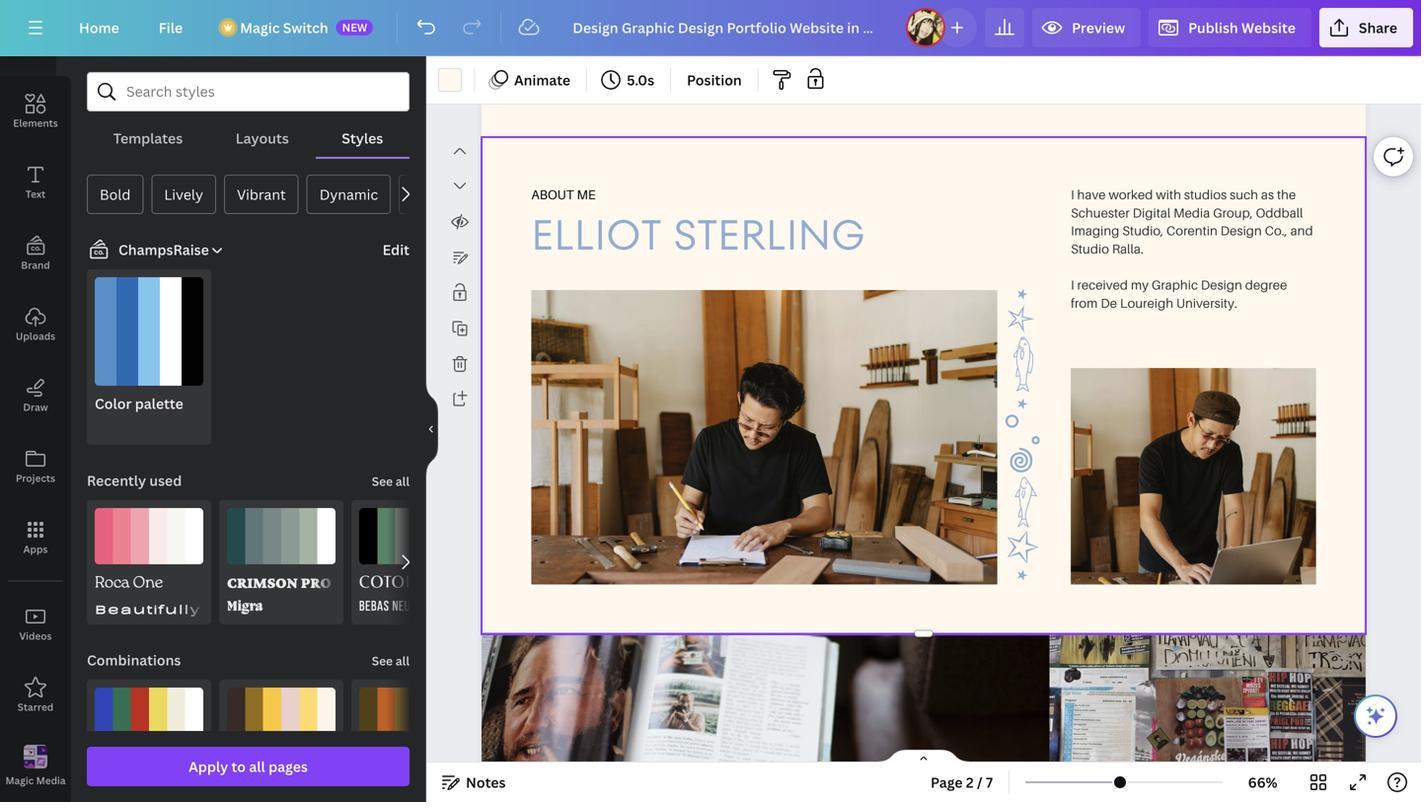 Task type: describe. For each thing, give the bounding box(es) containing it.
all inside button
[[249, 758, 265, 776]]

publish website
[[1189, 18, 1296, 37]]

studios
[[1184, 187, 1227, 202]]

magic media
[[5, 774, 66, 788]]

see all for recently used
[[372, 473, 410, 490]]

videos button
[[0, 589, 71, 660]]

crimson pro migra
[[227, 574, 332, 615]]

see all button for combinations
[[370, 641, 412, 680]]

𓆜
[[993, 475, 1054, 529]]

hide image
[[425, 382, 438, 477]]

text button
[[0, 147, 71, 218]]

my
[[1131, 277, 1149, 293]]

｡
[[993, 413, 1054, 435]]

about me
[[531, 187, 596, 202]]

5.0s button
[[595, 64, 662, 96]]

delicious
[[208, 600, 301, 617]]

see for combinations
[[372, 653, 393, 669]]

preview
[[1072, 18, 1125, 37]]

preview button
[[1033, 8, 1141, 47]]

design inside i received my graphic design degree from de loureigh university.
[[1201, 277, 1243, 293]]

file button
[[143, 8, 199, 47]]

oddball
[[1256, 205, 1304, 220]]

de
[[1101, 295, 1118, 311]]

show pages image
[[877, 749, 971, 765]]

used
[[149, 471, 182, 490]]

layouts
[[236, 129, 289, 148]]

styles
[[342, 129, 383, 148]]

media inside button
[[36, 774, 66, 788]]

cotoris bebas neue
[[359, 573, 432, 615]]

sans
[[308, 600, 360, 617]]

publish
[[1189, 18, 1239, 37]]

worked
[[1109, 187, 1153, 202]]

switch
[[283, 18, 328, 37]]

edit button
[[383, 239, 410, 261]]

5.0s
[[627, 71, 655, 89]]

file
[[159, 18, 183, 37]]

neue
[[392, 601, 416, 615]]

66% button
[[1231, 767, 1295, 799]]

design inside i have worked with studios such as the schuester digital media group, oddball imaging studio, corentin design co., and studio ralla.
[[1221, 223, 1262, 238]]

dynamic
[[320, 185, 378, 204]]

palette
[[135, 394, 183, 413]]

design inside design button
[[19, 45, 52, 59]]

crimson
[[227, 574, 298, 592]]

have
[[1078, 187, 1106, 202]]

to
[[232, 758, 246, 776]]

elliot sterling
[[531, 205, 865, 264]]

imaging
[[1071, 223, 1120, 238]]

studio
[[1071, 241, 1110, 256]]

apply "lemon meringue" style image
[[227, 688, 336, 796]]

champsraise button
[[79, 238, 225, 262]]

dynamic button
[[307, 175, 391, 214]]

me
[[577, 187, 596, 202]]

university.
[[1177, 295, 1238, 311]]

2 ⋆ from the top
[[993, 394, 1054, 413]]

media inside i have worked with studios such as the schuester digital media group, oddball imaging studio, corentin design co., and studio ralla.
[[1174, 205, 1211, 220]]

𖦹
[[993, 446, 1054, 475]]

✩
[[993, 529, 1054, 565]]

Search styles search field
[[126, 73, 370, 111]]

studio,
[[1123, 223, 1164, 238]]

with
[[1156, 187, 1182, 202]]

pro
[[301, 574, 332, 592]]

position button
[[679, 64, 750, 96]]

recently used button
[[85, 461, 184, 500]]

starred
[[18, 701, 54, 714]]

all for recently used
[[396, 473, 410, 490]]

uploads
[[16, 330, 55, 343]]

edit
[[383, 240, 410, 259]]

color palette button
[[87, 269, 211, 445]]

combinations button
[[85, 641, 183, 680]]

such
[[1230, 187, 1259, 202]]

share button
[[1320, 8, 1414, 47]]

i received my graphic design degree from de loureigh university.
[[1071, 277, 1288, 311]]

graphic
[[1152, 277, 1198, 293]]

all for combinations
[[396, 653, 410, 669]]

lively button
[[151, 175, 216, 214]]

projects button
[[0, 431, 71, 502]]



Task type: locate. For each thing, give the bounding box(es) containing it.
1 see all from the top
[[372, 473, 410, 490]]

design up university.
[[1201, 277, 1243, 293]]

new
[[342, 20, 367, 35]]

notes
[[466, 773, 506, 792]]

uploads button
[[0, 289, 71, 360]]

i for have
[[1071, 187, 1075, 202]]

elements
[[13, 116, 58, 130]]

magic inside magic media button
[[5, 774, 34, 788]]

draw
[[23, 401, 48, 414]]

from
[[1071, 295, 1098, 311]]

2 i from the top
[[1071, 277, 1075, 293]]

sterling
[[674, 205, 865, 264]]

lively
[[164, 185, 203, 204]]

0 horizontal spatial magic
[[5, 774, 34, 788]]

magic
[[240, 18, 280, 37], [5, 774, 34, 788]]

apply to all pages button
[[87, 747, 410, 787]]

brand
[[21, 259, 50, 272]]

1 vertical spatial magic
[[5, 774, 34, 788]]

apply to all pages
[[189, 758, 308, 776]]

vibrant button
[[224, 175, 299, 214]]

#fff8ed image
[[438, 68, 462, 92], [438, 68, 462, 92]]

1 vertical spatial see all
[[372, 653, 410, 669]]

combinations
[[87, 651, 181, 670]]

ralla.
[[1112, 241, 1144, 256]]

all
[[396, 473, 410, 490], [396, 653, 410, 669], [249, 758, 265, 776]]

draw button
[[0, 360, 71, 431]]

2 see from the top
[[372, 653, 393, 669]]

see all for combinations
[[372, 653, 410, 669]]

media up corentin
[[1174, 205, 1211, 220]]

1 see from the top
[[372, 473, 393, 490]]

magic down starred
[[5, 774, 34, 788]]

0 vertical spatial media
[[1174, 205, 1211, 220]]

templates
[[113, 129, 183, 148]]

bold
[[100, 185, 131, 204]]

videos
[[19, 630, 52, 643]]

1 vertical spatial ⋆
[[993, 394, 1054, 413]]

pages
[[269, 758, 308, 776]]

see all button down neue
[[370, 641, 412, 680]]

apply "toy store" style image
[[95, 688, 203, 796]]

design
[[19, 45, 52, 59], [1221, 223, 1262, 238], [1201, 277, 1243, 293]]

roca
[[95, 573, 130, 597]]

design button
[[0, 5, 71, 76]]

0 vertical spatial ⋆
[[993, 284, 1054, 303]]

degree
[[1246, 277, 1288, 293]]

styles button
[[315, 119, 410, 157]]

champsraise
[[118, 240, 209, 259]]

co.,
[[1265, 223, 1288, 238]]

⋆
[[993, 284, 1054, 303], [993, 394, 1054, 413], [993, 565, 1054, 585]]

canva assistant image
[[1364, 705, 1388, 729]]

3 ⋆ from the top
[[993, 565, 1054, 585]]

media down starred
[[36, 774, 66, 788]]

see all left hide image
[[372, 473, 410, 490]]

animate
[[514, 71, 571, 89]]

bebas
[[359, 601, 390, 615]]

2 see all button from the top
[[370, 641, 412, 680]]

1 see all button from the top
[[370, 461, 412, 500]]

/
[[977, 773, 983, 792]]

i up "from"
[[1071, 277, 1075, 293]]

magic left switch at the top
[[240, 18, 280, 37]]

recently used
[[87, 471, 182, 490]]

see all button
[[370, 461, 412, 500], [370, 641, 412, 680]]

⭒
[[993, 303, 1054, 334]]

1 vertical spatial see all button
[[370, 641, 412, 680]]

magic for magic switch
[[240, 18, 280, 37]]

text
[[26, 188, 46, 201]]

apps
[[23, 543, 48, 556]]

⋆ up ˚
[[993, 394, 1054, 413]]

digital
[[1133, 205, 1171, 220]]

vibrant
[[237, 185, 286, 204]]

loureigh
[[1120, 295, 1174, 311]]

projects
[[16, 472, 55, 485]]

1 horizontal spatial media
[[1174, 205, 1211, 220]]

magic for magic media
[[5, 774, 34, 788]]

see down bebas
[[372, 653, 393, 669]]

and
[[1291, 223, 1314, 238]]

0 vertical spatial design
[[19, 45, 52, 59]]

0 vertical spatial all
[[396, 473, 410, 490]]

0 vertical spatial see all
[[372, 473, 410, 490]]

i left the have
[[1071, 187, 1075, 202]]

bold button
[[87, 175, 144, 214]]

1 vertical spatial design
[[1221, 223, 1262, 238]]

all left hide image
[[396, 473, 410, 490]]

⋆ down 𓆜 at the right
[[993, 565, 1054, 585]]

color palette
[[95, 394, 183, 413]]

design up elements button
[[19, 45, 52, 59]]

media
[[1174, 205, 1211, 220], [36, 774, 66, 788]]

elliot
[[531, 205, 662, 264]]

position
[[687, 71, 742, 89]]

recently
[[87, 471, 146, 490]]

main menu bar
[[0, 0, 1422, 56]]

animate button
[[483, 64, 579, 96]]

0 vertical spatial see
[[372, 473, 393, 490]]

migra
[[227, 600, 263, 615]]

2 see all from the top
[[372, 653, 410, 669]]

1 horizontal spatial magic
[[240, 18, 280, 37]]

0 vertical spatial see all button
[[370, 461, 412, 500]]

2 vertical spatial all
[[249, 758, 265, 776]]

i inside i received my graphic design degree from de loureigh university.
[[1071, 277, 1075, 293]]

0 vertical spatial magic
[[240, 18, 280, 37]]

0 vertical spatial i
[[1071, 187, 1075, 202]]

𓆟
[[993, 334, 1054, 394]]

roca one beautifully delicious sans
[[95, 573, 360, 617]]

page 2 / 7 button
[[923, 767, 1001, 799]]

notes button
[[434, 767, 514, 799]]

received
[[1078, 277, 1128, 293]]

2 vertical spatial design
[[1201, 277, 1243, 293]]

website
[[1242, 18, 1296, 37]]

see left hide image
[[372, 473, 393, 490]]

beautifully
[[95, 600, 201, 617]]

page 2 / 7
[[931, 773, 993, 792]]

˚
[[993, 435, 1054, 446]]

home
[[79, 18, 119, 37]]

see all button for recently used
[[370, 461, 412, 500]]

group,
[[1213, 205, 1253, 220]]

i inside i have worked with studios such as the schuester digital media group, oddball imaging studio, corentin design co., and studio ralla.
[[1071, 187, 1075, 202]]

1 ⋆ from the top
[[993, 284, 1054, 303]]

see all button left hide image
[[370, 461, 412, 500]]

1 vertical spatial i
[[1071, 277, 1075, 293]]

side panel tab list
[[0, 5, 71, 803]]

⋆ left "from"
[[993, 284, 1054, 303]]

0 horizontal spatial media
[[36, 774, 66, 788]]

i for received
[[1071, 277, 1075, 293]]

magic inside main menu bar
[[240, 18, 280, 37]]

1 vertical spatial media
[[36, 774, 66, 788]]

all right to
[[249, 758, 265, 776]]

page
[[931, 773, 963, 792]]

see for recently used
[[372, 473, 393, 490]]

one
[[133, 573, 163, 597]]

Design title text field
[[557, 8, 898, 47]]

2 vertical spatial ⋆
[[993, 565, 1054, 585]]

magic media button
[[0, 731, 71, 803]]

cotoris
[[359, 573, 432, 593]]

share
[[1359, 18, 1398, 37]]

publish website button
[[1149, 8, 1312, 47]]

1 vertical spatial all
[[396, 653, 410, 669]]

i have worked with studios such as the schuester digital media group, oddball imaging studio, corentin design co., and studio ralla.
[[1071, 187, 1314, 256]]

see all down neue
[[372, 653, 410, 669]]

2
[[966, 773, 974, 792]]

⋆ ⭒ 𓆟 ⋆ ｡ ˚ 𖦹 𓆜 ✩ ⋆
[[993, 284, 1054, 585]]

design down group,
[[1221, 223, 1262, 238]]

1 i from the top
[[1071, 187, 1075, 202]]

apply
[[189, 758, 228, 776]]

magic switch
[[240, 18, 328, 37]]

1 vertical spatial see
[[372, 653, 393, 669]]

all down neue
[[396, 653, 410, 669]]



Task type: vqa. For each thing, say whether or not it's contained in the screenshot.
the rightmost Jah
no



